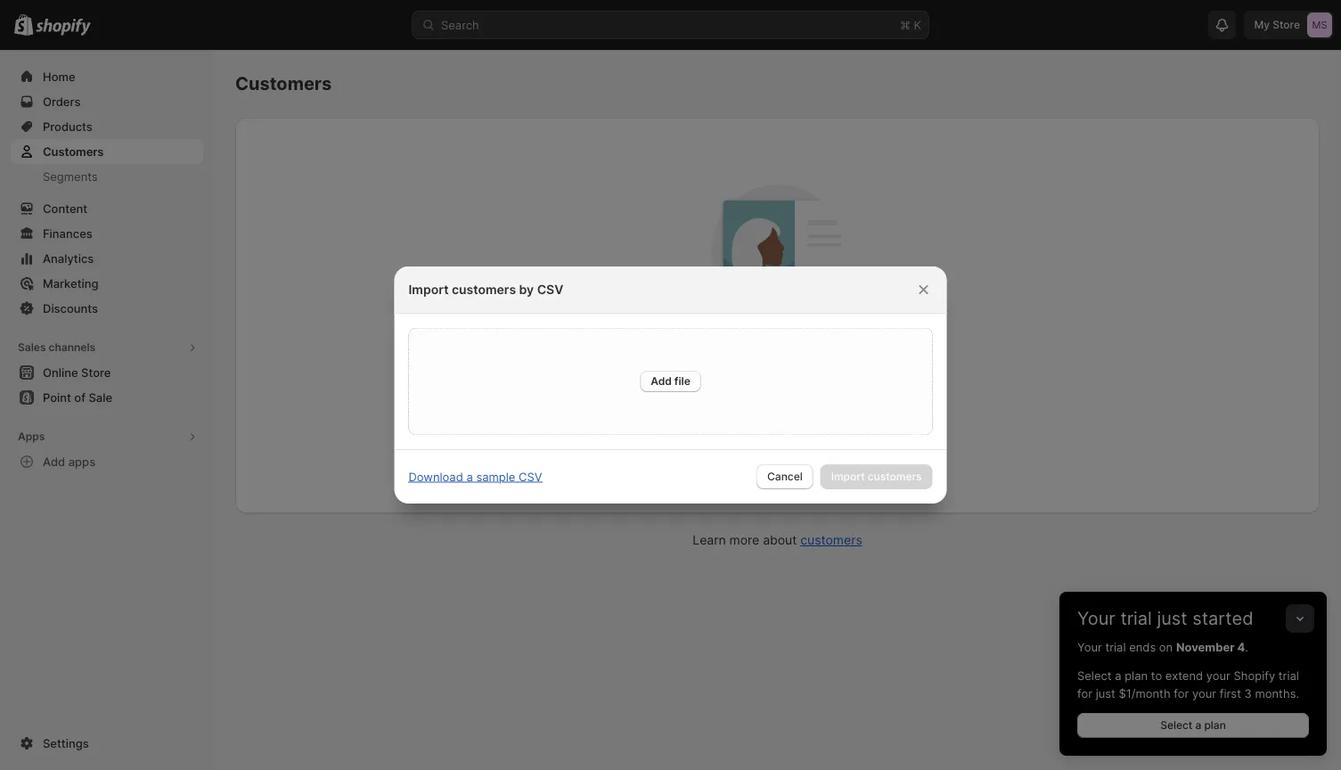 Task type: describe. For each thing, give the bounding box(es) containing it.
select for select a plan to extend your shopify trial for just $1/month for your first 3 months.
[[1078, 669, 1112, 682]]

order
[[819, 375, 846, 388]]

trial inside select a plan to extend your shopify trial for just $1/month for your first 3 months.
[[1279, 669, 1300, 682]]

discounts
[[43, 301, 98, 315]]

0 vertical spatial your
[[1207, 669, 1231, 682]]

customers link
[[801, 533, 863, 548]]

a inside select a plan link
[[1196, 719, 1202, 732]]

0 vertical spatial customers
[[235, 73, 332, 94]]

add file
[[651, 375, 691, 388]]

add for add file
[[651, 375, 672, 388]]

your trial ends on november 4 .
[[1078, 640, 1249, 654]]

home
[[43, 70, 75, 83]]

file
[[675, 375, 691, 388]]

your for your trial just started
[[1078, 607, 1116, 629]]

discounts link
[[11, 296, 203, 321]]

segments.
[[791, 389, 843, 402]]

add for add apps
[[43, 455, 65, 468]]

1 vertical spatial your
[[1193, 686, 1217, 700]]

on
[[1160, 640, 1173, 654]]

cancel button
[[757, 464, 814, 489]]

customers link
[[11, 139, 203, 164]]

2 for from the left
[[1174, 686, 1189, 700]]

by
[[519, 282, 534, 297]]

just inside select a plan to extend your shopify trial for just $1/month for your first 3 months.
[[1096, 686, 1116, 700]]

home link
[[11, 64, 203, 89]]

learn more about customers
[[693, 533, 863, 548]]

trial for ends
[[1106, 640, 1126, 654]]

settings link
[[11, 731, 203, 756]]

a for csv
[[467, 470, 473, 484]]

.
[[1246, 640, 1249, 654]]

customer for manage
[[658, 375, 705, 388]]

settings
[[43, 736, 89, 750]]

add apps button
[[11, 449, 203, 474]]

search
[[441, 18, 479, 32]]

import customers button
[[671, 417, 784, 442]]

your trial just started
[[1078, 607, 1254, 629]]

download
[[409, 470, 463, 484]]

customers inside 'manage customer details, see customer order history, and group customers into segments.'
[[712, 389, 766, 402]]

group
[[912, 375, 941, 388]]

download a sample csv
[[409, 470, 543, 484]]

$1/month
[[1119, 686, 1171, 700]]

segments
[[43, 169, 98, 183]]

csv for import customers by csv
[[537, 282, 564, 297]]

customers right about
[[801, 533, 863, 548]]

trial for just
[[1121, 607, 1152, 629]]

1 horizontal spatial customer
[[769, 375, 816, 388]]

sales channels button
[[11, 335, 203, 360]]

download a sample csv link
[[409, 470, 543, 484]]

channels
[[49, 341, 95, 354]]

history,
[[849, 375, 887, 388]]

select a plan link
[[1078, 713, 1309, 738]]

import customers
[[682, 423, 773, 436]]

select a plan
[[1161, 719, 1226, 732]]



Task type: locate. For each thing, give the bounding box(es) containing it.
a inside select a plan to extend your shopify trial for just $1/month for your first 3 months.
[[1115, 669, 1122, 682]]

0 horizontal spatial for
[[1078, 686, 1093, 700]]

csv for download a sample csv
[[519, 470, 543, 484]]

your up your trial ends on november 4 .
[[1078, 607, 1116, 629]]

1 vertical spatial your
[[1078, 640, 1102, 654]]

1 horizontal spatial customers
[[235, 73, 332, 94]]

to
[[1151, 669, 1163, 682]]

add for add customer
[[801, 423, 822, 436]]

0 vertical spatial a
[[467, 470, 473, 484]]

plan for select a plan to extend your shopify trial for just $1/month for your first 3 months.
[[1125, 669, 1148, 682]]

manage customer details, see customer order history, and group customers into segments.
[[614, 375, 941, 402]]

your left first
[[1193, 686, 1217, 700]]

trial left the ends
[[1106, 640, 1126, 654]]

1 vertical spatial just
[[1096, 686, 1116, 700]]

0 horizontal spatial just
[[1096, 686, 1116, 700]]

extend
[[1166, 669, 1203, 682]]

0 horizontal spatial customers
[[43, 144, 104, 158]]

for
[[1078, 686, 1093, 700], [1174, 686, 1189, 700]]

1 horizontal spatial select
[[1161, 719, 1193, 732]]

add apps
[[43, 455, 95, 468]]

just
[[1157, 607, 1188, 629], [1096, 686, 1116, 700]]

customers
[[235, 73, 332, 94], [43, 144, 104, 158]]

import for import customers by csv
[[409, 282, 449, 297]]

1 horizontal spatial for
[[1174, 686, 1189, 700]]

2 vertical spatial a
[[1196, 719, 1202, 732]]

add left file
[[651, 375, 672, 388]]

csv right 'by'
[[537, 282, 564, 297]]

0 horizontal spatial customer
[[658, 375, 705, 388]]

import customers by csv dialog
[[0, 267, 1342, 504]]

just inside "your trial just started" dropdown button
[[1157, 607, 1188, 629]]

customers inside import customers by csv dialog
[[452, 282, 516, 297]]

see
[[748, 375, 766, 388]]

months.
[[1255, 686, 1300, 700]]

ends
[[1130, 640, 1156, 654]]

0 vertical spatial import
[[409, 282, 449, 297]]

customer down segments.
[[825, 423, 873, 436]]

started
[[1193, 607, 1254, 629]]

plan down first
[[1205, 719, 1226, 732]]

details,
[[708, 375, 745, 388]]

segments link
[[11, 164, 203, 189]]

more
[[730, 533, 760, 548]]

a
[[467, 470, 473, 484], [1115, 669, 1122, 682], [1196, 719, 1202, 732]]

0 horizontal spatial select
[[1078, 669, 1112, 682]]

select for select a plan
[[1161, 719, 1193, 732]]

1 vertical spatial trial
[[1106, 640, 1126, 654]]

import
[[409, 282, 449, 297], [682, 423, 716, 436]]

a up $1/month on the bottom right
[[1115, 669, 1122, 682]]

0 horizontal spatial import
[[409, 282, 449, 297]]

your trial just started button
[[1060, 592, 1327, 629]]

2 horizontal spatial customer
[[825, 423, 873, 436]]

add left apps
[[43, 455, 65, 468]]

1 vertical spatial customers
[[43, 144, 104, 158]]

0 vertical spatial trial
[[1121, 607, 1152, 629]]

apps
[[18, 430, 45, 443]]

1 horizontal spatial plan
[[1205, 719, 1226, 732]]

select
[[1078, 669, 1112, 682], [1161, 719, 1193, 732]]

0 horizontal spatial plan
[[1125, 669, 1148, 682]]

november
[[1177, 640, 1235, 654]]

customers inside import customers button
[[719, 423, 773, 436]]

add inside button
[[43, 455, 65, 468]]

0 vertical spatial csv
[[537, 282, 564, 297]]

customer
[[658, 375, 705, 388], [769, 375, 816, 388], [825, 423, 873, 436]]

0 horizontal spatial a
[[467, 470, 473, 484]]

1 horizontal spatial a
[[1115, 669, 1122, 682]]

select down select a plan to extend your shopify trial for just $1/month for your first 3 months. on the bottom of page
[[1161, 719, 1193, 732]]

0 horizontal spatial add
[[43, 455, 65, 468]]

customers
[[452, 282, 516, 297], [712, 389, 766, 402], [719, 423, 773, 436], [801, 533, 863, 548]]

import customers by csv
[[409, 282, 564, 297]]

a inside import customers by csv dialog
[[467, 470, 473, 484]]

select left to
[[1078, 669, 1112, 682]]

plan inside select a plan to extend your shopify trial for just $1/month for your first 3 months.
[[1125, 669, 1148, 682]]

3
[[1245, 686, 1252, 700]]

learn
[[693, 533, 726, 548]]

your left the ends
[[1078, 640, 1102, 654]]

just left $1/month on the bottom right
[[1096, 686, 1116, 700]]

2 horizontal spatial add
[[801, 423, 822, 436]]

⌘ k
[[900, 18, 922, 32]]

into
[[769, 389, 788, 402]]

cancel
[[768, 470, 803, 483]]

trial
[[1121, 607, 1152, 629], [1106, 640, 1126, 654], [1279, 669, 1300, 682]]

1 vertical spatial a
[[1115, 669, 1122, 682]]

for down extend
[[1174, 686, 1189, 700]]

customers down into
[[719, 423, 773, 436]]

0 vertical spatial plan
[[1125, 669, 1148, 682]]

1 horizontal spatial import
[[682, 423, 716, 436]]

add customer link
[[791, 417, 884, 442]]

0 vertical spatial your
[[1078, 607, 1116, 629]]

k
[[914, 18, 922, 32]]

your inside "your trial just started" dropdown button
[[1078, 607, 1116, 629]]

a left sample
[[467, 470, 473, 484]]

2 vertical spatial trial
[[1279, 669, 1300, 682]]

apps
[[68, 455, 95, 468]]

manage
[[614, 375, 655, 388]]

0 vertical spatial just
[[1157, 607, 1188, 629]]

plan
[[1125, 669, 1148, 682], [1205, 719, 1226, 732]]

for left $1/month on the bottom right
[[1078, 686, 1093, 700]]

0 vertical spatial select
[[1078, 669, 1112, 682]]

select a plan to extend your shopify trial for just $1/month for your first 3 months.
[[1078, 669, 1300, 700]]

⌘
[[900, 18, 911, 32]]

1 horizontal spatial just
[[1157, 607, 1188, 629]]

about
[[763, 533, 797, 548]]

apps button
[[11, 424, 203, 449]]

just up on
[[1157, 607, 1188, 629]]

csv right sample
[[519, 470, 543, 484]]

2 horizontal spatial a
[[1196, 719, 1202, 732]]

your
[[1078, 607, 1116, 629], [1078, 640, 1102, 654]]

2 vertical spatial add
[[43, 455, 65, 468]]

your up first
[[1207, 669, 1231, 682]]

trial up months.
[[1279, 669, 1300, 682]]

1 vertical spatial import
[[682, 423, 716, 436]]

1 vertical spatial select
[[1161, 719, 1193, 732]]

your trial just started element
[[1060, 638, 1327, 756]]

sample
[[476, 470, 516, 484]]

customer left details,
[[658, 375, 705, 388]]

1 horizontal spatial add
[[651, 375, 672, 388]]

import inside button
[[682, 423, 716, 436]]

customer for add
[[825, 423, 873, 436]]

customer up into
[[769, 375, 816, 388]]

a down select a plan to extend your shopify trial for just $1/month for your first 3 months. on the bottom of page
[[1196, 719, 1202, 732]]

plan up $1/month on the bottom right
[[1125, 669, 1148, 682]]

trial up the ends
[[1121, 607, 1152, 629]]

1 vertical spatial add
[[801, 423, 822, 436]]

plan for select a plan
[[1205, 719, 1226, 732]]

select inside select a plan to extend your shopify trial for just $1/month for your first 3 months.
[[1078, 669, 1112, 682]]

0 vertical spatial add
[[651, 375, 672, 388]]

2 your from the top
[[1078, 640, 1102, 654]]

add
[[651, 375, 672, 388], [801, 423, 822, 436], [43, 455, 65, 468]]

1 for from the left
[[1078, 686, 1093, 700]]

1 vertical spatial csv
[[519, 470, 543, 484]]

1 vertical spatial plan
[[1205, 719, 1226, 732]]

a for to
[[1115, 669, 1122, 682]]

shopify image
[[36, 18, 91, 36]]

add inside import customers by csv dialog
[[651, 375, 672, 388]]

import for import customers
[[682, 423, 716, 436]]

shopify
[[1234, 669, 1276, 682]]

customers left 'by'
[[452, 282, 516, 297]]

your for your trial ends on november 4 .
[[1078, 640, 1102, 654]]

sales
[[18, 341, 46, 354]]

1 your from the top
[[1078, 607, 1116, 629]]

add customer
[[801, 423, 873, 436]]

first
[[1220, 686, 1242, 700]]

your
[[1207, 669, 1231, 682], [1193, 686, 1217, 700]]

csv
[[537, 282, 564, 297], [519, 470, 543, 484]]

import inside dialog
[[409, 282, 449, 297]]

your inside your trial just started element
[[1078, 640, 1102, 654]]

add down segments.
[[801, 423, 822, 436]]

and
[[890, 375, 909, 388]]

trial inside dropdown button
[[1121, 607, 1152, 629]]

4
[[1238, 640, 1246, 654]]

customers down details,
[[712, 389, 766, 402]]

sales channels
[[18, 341, 95, 354]]



Task type: vqa. For each thing, say whether or not it's contained in the screenshot.
the right just
yes



